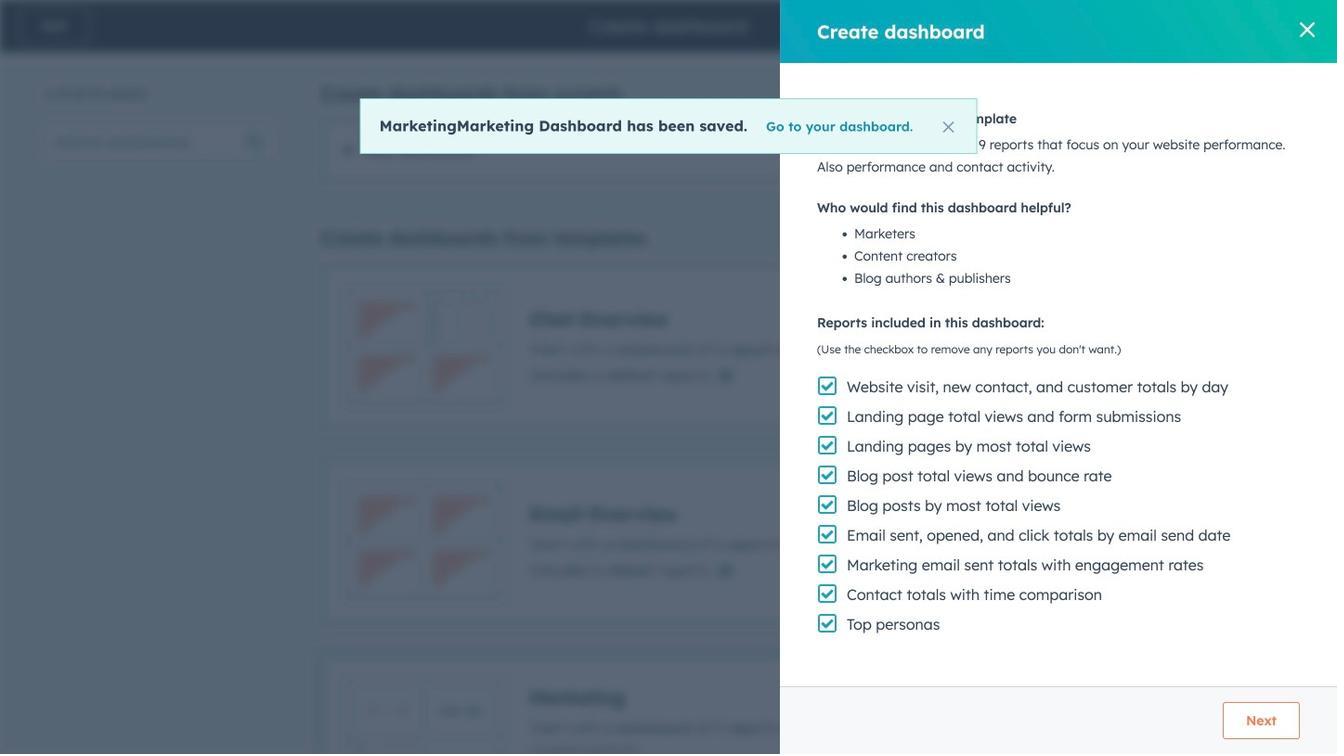 Task type: vqa. For each thing, say whether or not it's contained in the screenshot.
like inside the You connected chat 🎉 Any new chats on your website will appear here. Choose what you'd like to do next:
no



Task type: locate. For each thing, give the bounding box(es) containing it.
None checkbox
[[321, 265, 1293, 430]]

alert
[[360, 98, 977, 154]]

None checkbox
[[321, 121, 1293, 182], [321, 460, 1293, 625], [321, 655, 1293, 755], [321, 121, 1293, 182], [321, 460, 1293, 625], [321, 655, 1293, 755]]

Search search field
[[45, 124, 277, 161]]



Task type: describe. For each thing, give the bounding box(es) containing it.
close image
[[1300, 22, 1315, 37]]

close image
[[943, 122, 954, 133]]

page section element
[[0, 0, 1337, 52]]



